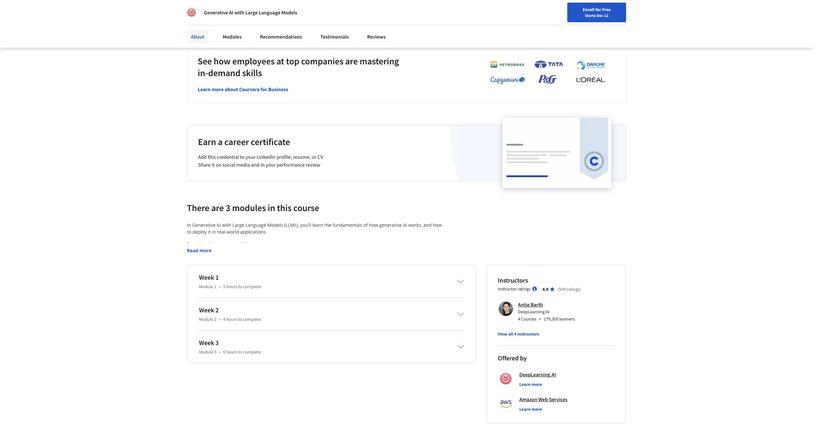 Task type: vqa. For each thing, say whether or not it's contained in the screenshot.
the or inside the Add This Credential To Your Linkedin Profile, Resume, Or Cv Share It On Social Media And In Your Performance Review
yes



Task type: locate. For each thing, give the bounding box(es) containing it.
deeplearning.ai inside antje barth deeplearning.ai 4 courses • 179,305 learners
[[518, 309, 550, 315]]

1 vertical spatial you'll
[[286, 371, 297, 378]]

complete up foundational
[[243, 316, 261, 322]]

compute
[[379, 275, 398, 281]]

in inside in generative ai with large language models (llms), you'll learn the fundamentals of how generative ai works, and how to deploy it in real-world applications.
[[212, 229, 216, 235]]

it inside add this credential to your linkedin profile, resume, or cv share it on social media and in your performance review
[[212, 161, 215, 168]]

1 vertical spatial learn
[[246, 241, 257, 247]]

learn for deeplearning.ai
[[520, 381, 531, 387]]

offered
[[498, 354, 519, 362]]

this up (llms),
[[277, 202, 292, 214]]

0 horizontal spatial course
[[197, 337, 211, 343]]

deeplearning.ai down barth
[[518, 309, 550, 315]]

more up the utilize on the bottom of the page
[[361, 330, 372, 336]]

module inside "week 3 module 3 • 6 hours to complete"
[[199, 349, 213, 355]]

are
[[345, 55, 358, 67], [211, 202, 224, 214]]

1 horizontal spatial fundamentals
[[412, 371, 442, 378]]

build
[[390, 330, 400, 336]]

0 horizontal spatial large
[[233, 222, 244, 228]]

learners
[[560, 316, 575, 322], [239, 337, 256, 343]]

career
[[224, 136, 249, 148]]

performance
[[277, 161, 305, 168], [260, 255, 287, 261], [398, 289, 426, 295]]

coding
[[333, 351, 348, 357]]

• inside week 2 module 2 • 4 hours to complete
[[219, 316, 221, 322]]

make
[[263, 330, 274, 336]]

1 vertical spatial learn more button
[[520, 406, 542, 413]]

0 horizontal spatial 4
[[223, 316, 225, 322]]

- down models
[[187, 303, 188, 309]]

and inside in generative ai with large language models (llms), you'll learn the fundamentals of how generative ai works, and how to deploy it in real-world applications.
[[424, 222, 432, 228]]

for right creates
[[334, 303, 340, 309]]

machine
[[343, 364, 361, 371]]

1 vertical spatial learn more
[[520, 406, 542, 412]]

1 horizontal spatial learn
[[312, 222, 323, 228]]

for up 'intuition'
[[309, 330, 315, 336]]

0 vertical spatial complete
[[243, 284, 261, 290]]

1 vertical spatial language
[[246, 222, 266, 228]]

1 horizontal spatial linkedin
[[257, 154, 276, 160]]

1 complete from the top
[[243, 284, 261, 290]]

3 hours from the top
[[226, 349, 237, 355]]

trained,
[[356, 261, 373, 268]]

generative right deeplearning.ai icon
[[204, 9, 228, 16]]

1 vertical spatial hours
[[226, 316, 237, 322]]

mastering
[[360, 55, 399, 67]]

1 module from the top
[[199, 284, 213, 290]]

1 vertical spatial with
[[222, 222, 231, 228]]

learners down able
[[239, 337, 256, 343]]

0 vertical spatial have
[[223, 323, 233, 329]]

2 vertical spatial performance
[[398, 289, 426, 295]]

course, up basics
[[237, 351, 252, 357]]

fine-
[[393, 261, 403, 268]]

0 horizontal spatial llms
[[327, 323, 338, 329]]

2 vertical spatial learn
[[520, 406, 531, 412]]

llm-
[[338, 248, 348, 254]]

fundamentals down deep at the bottom of the page
[[412, 371, 442, 378]]

complete inside "week 3 module 3 • 6 hours to complete"
[[243, 349, 261, 355]]

3 left modules
[[226, 202, 230, 214]]

module inside week 2 module 2 • 4 hours to complete
[[199, 316, 213, 322]]

to down 'in'
[[187, 229, 191, 235]]

hours down practitioners
[[226, 316, 237, 322]]

you
[[260, 351, 267, 357], [301, 364, 309, 371]]

hours inside week 2 module 2 • 4 hours to complete
[[226, 316, 237, 322]]

5
[[223, 284, 225, 290]]

steps
[[302, 248, 313, 254]]

to up basics
[[238, 349, 242, 355]]

be down is
[[197, 358, 202, 364]]

companies down testimonials
[[301, 55, 344, 67]]

• for 1
[[219, 284, 221, 290]]

week inside "week 3 module 3 • 6 hours to complete"
[[199, 339, 214, 347]]

good up able
[[238, 323, 249, 329]]

from up tuning
[[411, 248, 421, 254]]

quickly
[[374, 330, 388, 336]]

0 horizontal spatial should
[[269, 351, 283, 357]]

hours for 3
[[226, 349, 237, 355]]

into right deeper
[[395, 371, 403, 378]]

2 learn more button from the top
[[520, 406, 542, 413]]

generative down splitting
[[187, 378, 210, 384]]

1 should from the left
[[269, 351, 283, 357]]

deeplearning.ai
[[518, 309, 550, 315], [520, 371, 556, 378]]

1 vertical spatial or
[[412, 364, 417, 371]]

will up support
[[232, 330, 239, 336]]

4 - from the top
[[187, 289, 188, 295]]

3 up intermediate
[[216, 339, 219, 347]]

empirical
[[199, 275, 219, 281]]

week down within
[[199, 306, 214, 314]]

module inside week 1 module 1 • 5 hours to complete
[[199, 284, 213, 290]]

1 vertical spatial will
[[212, 337, 219, 343]]

starts
[[585, 13, 596, 18]]

1 horizontal spatial llms
[[436, 261, 447, 268]]

you right if
[[301, 364, 309, 371]]

1 horizontal spatial course
[[294, 202, 319, 214]]

and right the "media"
[[251, 161, 260, 168]]

review
[[306, 161, 320, 168]]

week 1 module 1 • 5 hours to complete
[[199, 273, 261, 290]]

1 this from the top
[[187, 337, 196, 343]]

• inside "week 3 module 3 • 6 hours to complete"
[[219, 349, 221, 355]]

this right take
[[334, 371, 342, 378]]

learning up "dive"
[[362, 364, 381, 371]]

your inside "by taking this course, you'll learn to: - deeply understand generative ai, describing the key steps in a typical llm-based generative ai lifecycle, from data gathering and model selection, to performance evaluation and deployment - describe in detail the transformer architecture that powers llms, how they're trained, and how fine-tuning enables llms to be adapted to a variety of specific use cases - use empirical scaling laws to optimize the model's objective function across dataset size, compute budget, and inference requirements - apply state-of-the art training, tuning, inference, tools, and deployment methods to maximize the performance of models within the specific constraints of your project - discuss the challenges and opportunities that generative ai creates for businesses after hearing stories from industry researchers and practitioners developers who have a good foundational understanding of how llms work, as well the best practices behind training and deploying them, will be able to make good decisions for their companies and more quickly build working prototypes. this course will support learners in building practical intuition about how to best utilize this exciting new technology. this is an intermediate course, so you should have some experience coding in python to get the most out of it. you should also be familiar with the basics of machine learning, such as supervised and unsupervised learning, loss functions, and splitting data into training, validation, and test sets. if you have taken the machine learning specialization or deep learning specialization from deeplearning.ai, you'll be ready to take this course and dive deeper into the fundamentals of generative ai."
[[274, 296, 284, 302]]

0 horizontal spatial linkedin
[[210, 7, 227, 13]]

free
[[602, 7, 611, 12]]

complete down optimize
[[243, 284, 261, 290]]

models up "recommendations"
[[281, 9, 297, 16]]

specific up optimize
[[248, 268, 264, 275]]

more down demand on the left top of page
[[212, 86, 224, 92]]

3 module from the top
[[199, 349, 213, 355]]

learn more button for deeplearning.ai
[[520, 381, 542, 388]]

hours
[[226, 284, 237, 290], [226, 316, 237, 322], [226, 349, 237, 355]]

view all 4 instructors
[[498, 331, 539, 337]]

coursera enterprise logos image
[[481, 60, 611, 88]]

week down deploying
[[199, 339, 214, 347]]

in right the "media"
[[261, 161, 265, 168]]

3 week from the top
[[199, 339, 214, 347]]

module for week 2
[[199, 316, 213, 322]]

in right modules
[[268, 202, 275, 214]]

learn more button for amazon web services
[[520, 406, 542, 413]]

1 horizontal spatial learning,
[[379, 358, 398, 364]]

profile,
[[277, 154, 292, 160]]

1 vertical spatial from
[[410, 303, 421, 309]]

functions,
[[409, 358, 430, 364]]

to right able
[[257, 330, 261, 336]]

course
[[294, 202, 319, 214], [197, 337, 211, 343], [343, 371, 358, 378]]

add for add to your linkedin profile
[[187, 7, 195, 13]]

take
[[324, 371, 333, 378]]

models left (llms),
[[267, 222, 283, 228]]

data up enables
[[422, 248, 432, 254]]

hours inside week 1 module 1 • 5 hours to complete
[[226, 284, 237, 290]]

as right such
[[310, 358, 314, 364]]

0 vertical spatial good
[[238, 323, 249, 329]]

1 horizontal spatial it
[[212, 161, 215, 168]]

the right 'well'
[[367, 323, 374, 329]]

1 horizontal spatial learners
[[560, 316, 575, 322]]

week inside week 1 module 1 • 5 hours to complete
[[199, 273, 214, 281]]

week inside week 2 module 2 • 4 hours to complete
[[199, 306, 214, 314]]

this
[[208, 154, 216, 160], [277, 202, 292, 214], [208, 241, 215, 247], [373, 337, 381, 343], [334, 371, 342, 378]]

more inside button
[[200, 247, 212, 254]]

2 learn more from the top
[[520, 406, 542, 412]]

complete inside week 2 module 2 • 4 hours to complete
[[243, 316, 261, 322]]

0 vertical spatial hours
[[226, 284, 237, 290]]

practices
[[386, 323, 405, 329]]

2 vertical spatial course
[[343, 371, 358, 378]]

2 hours from the top
[[226, 316, 237, 322]]

0 horizontal spatial will
[[212, 337, 219, 343]]

within
[[204, 296, 217, 302]]

3 complete from the top
[[243, 349, 261, 355]]

best up the quickly
[[376, 323, 385, 329]]

learn more down deeplearning.ai link
[[520, 381, 542, 387]]

they're
[[340, 261, 355, 268]]

certificate
[[251, 136, 290, 148]]

0 vertical spatial performance
[[277, 161, 305, 168]]

for up dec
[[596, 7, 602, 12]]

fundamentals inside "by taking this course, you'll learn to: - deeply understand generative ai, describing the key steps in a typical llm-based generative ai lifecycle, from data gathering and model selection, to performance evaluation and deployment - describe in detail the transformer architecture that powers llms, how they're trained, and how fine-tuning enables llms to be adapted to a variety of specific use cases - use empirical scaling laws to optimize the model's objective function across dataset size, compute budget, and inference requirements - apply state-of-the art training, tuning, inference, tools, and deployment methods to maximize the performance of models within the specific constraints of your project - discuss the challenges and opportunities that generative ai creates for businesses after hearing stories from industry researchers and practitioners developers who have a good foundational understanding of how llms work, as well the best practices behind training and deploying them, will be able to make good decisions for their companies and more quickly build working prototypes. this course will support learners in building practical intuition about how to best utilize this exciting new technology. this is an intermediate course, so you should have some experience coding in python to get the most out of it. you should also be familiar with the basics of machine learning, such as supervised and unsupervised learning, loss functions, and splitting data into training, validation, and test sets. if you have taken the machine learning specialization or deep learning specialization from deeplearning.ai, you'll be ready to take this course and dive deeper into the fundamentals of generative ai."
[[412, 371, 442, 378]]

models
[[187, 296, 203, 302]]

constraints
[[243, 296, 267, 302]]

add for add this credential to your linkedin profile, resume, or cv share it on social media and in your performance review
[[198, 154, 207, 160]]

12
[[604, 13, 609, 18]]

of
[[364, 222, 368, 228], [243, 268, 247, 275], [427, 289, 431, 295], [268, 296, 273, 302], [311, 323, 315, 329], [412, 351, 417, 357], [254, 358, 258, 364], [443, 371, 447, 378]]

1 week from the top
[[199, 273, 214, 281]]

week for week 2
[[199, 306, 214, 314]]

with up modules link
[[234, 9, 244, 16]]

hours inside "week 3 module 3 • 6 hours to complete"
[[226, 349, 237, 355]]

4 inside 'view all 4 instructors' button
[[514, 331, 517, 337]]

ai up real- at the left of the page
[[217, 222, 221, 228]]

generative up deploy
[[192, 222, 216, 228]]

2 this from the top
[[187, 351, 196, 357]]

• for 3
[[219, 349, 221, 355]]

learn down in-
[[198, 86, 211, 92]]

0 vertical spatial that
[[290, 261, 299, 268]]

your down inference,
[[274, 296, 284, 302]]

2 horizontal spatial 4
[[518, 316, 521, 322]]

complete inside week 1 module 1 • 5 hours to complete
[[243, 284, 261, 290]]

2 module from the top
[[199, 316, 213, 322]]

1 vertical spatial good
[[276, 330, 286, 336]]

0 horizontal spatial it
[[208, 229, 211, 235]]

module down empirical
[[199, 284, 213, 290]]

companies inside "by taking this course, you'll learn to: - deeply understand generative ai, describing the key steps in a typical llm-based generative ai lifecycle, from data gathering and model selection, to performance evaluation and deployment - describe in detail the transformer architecture that powers llms, how they're trained, and how fine-tuning enables llms to be adapted to a variety of specific use cases - use empirical scaling laws to optimize the model's objective function across dataset size, compute budget, and inference requirements - apply state-of-the art training, tuning, inference, tools, and deployment methods to maximize the performance of models within the specific constraints of your project - discuss the challenges and opportunities that generative ai creates for businesses after hearing stories from industry researchers and practitioners developers who have a good foundational understanding of how llms work, as well the best practices behind training and deploying them, will be able to make good decisions for their companies and more quickly build working prototypes. this course will support learners in building practical intuition about how to best utilize this exciting new technology. this is an intermediate course, so you should have some experience coding in python to get the most out of it. you should also be familiar with the basics of machine learning, such as supervised and unsupervised learning, loss functions, and splitting data into training, validation, and test sets. if you have taken the machine learning specialization or deep learning specialization from deeplearning.ai, you'll be ready to take this course and dive deeper into the fundamentals of generative ai."
[[327, 330, 350, 336]]

with inside in generative ai with large language models (llms), you'll learn the fundamentals of how generative ai works, and how to deploy it in real-world applications.
[[222, 222, 231, 228]]

banner navigation
[[5, 0, 184, 13]]

6
[[223, 349, 225, 355]]

a
[[218, 136, 223, 148], [319, 248, 322, 254], [224, 268, 226, 275], [234, 323, 237, 329]]

1 left 5
[[214, 284, 217, 290]]

large up world
[[233, 222, 244, 228]]

into down familiar
[[216, 364, 224, 371]]

taken
[[321, 364, 333, 371]]

0 horizontal spatial course,
[[217, 241, 232, 247]]

state-
[[203, 289, 215, 295]]

• up who
[[219, 316, 221, 322]]

1 learn more from the top
[[520, 381, 542, 387]]

4 inside antje barth deeplearning.ai 4 courses • 179,305 learners
[[518, 316, 521, 322]]

into
[[216, 364, 224, 371], [395, 371, 403, 378]]

• inside week 1 module 1 • 5 hours to complete
[[219, 284, 221, 290]]

0 vertical spatial specialization
[[382, 364, 411, 371]]

language left june
[[259, 9, 280, 16]]

them,
[[218, 330, 231, 336]]

should
[[269, 351, 283, 357], [432, 351, 447, 357]]

from
[[411, 248, 421, 254], [410, 303, 421, 309], [237, 371, 248, 378]]

0 horizontal spatial ratings
[[518, 286, 531, 292]]

unsupervised
[[349, 358, 378, 364]]

modules
[[223, 33, 242, 40]]

your
[[200, 7, 209, 13], [246, 154, 256, 160], [266, 161, 276, 168], [274, 296, 284, 302]]

1 vertical spatial fundamentals
[[412, 371, 442, 378]]

learners inside antje barth deeplearning.ai 4 courses • 179,305 learners
[[560, 316, 575, 322]]

inference,
[[271, 289, 292, 295]]

None search field
[[93, 17, 250, 30]]

1 vertical spatial it
[[208, 229, 211, 235]]

1 horizontal spatial course,
[[237, 351, 252, 357]]

1 vertical spatial deployment
[[315, 289, 341, 295]]

linkedin inside add this credential to your linkedin profile, resume, or cv share it on social media and in your performance review
[[257, 154, 276, 160]]

this
[[187, 337, 196, 343], [187, 351, 196, 357]]

1 horizontal spatial add
[[198, 154, 207, 160]]

so
[[253, 351, 258, 357]]

1 horizontal spatial as
[[352, 323, 357, 329]]

technology.
[[410, 337, 435, 343]]

will
[[232, 330, 239, 336], [212, 337, 219, 343]]

objective
[[298, 275, 317, 281]]

read more button
[[187, 247, 212, 254]]

will down them,
[[212, 337, 219, 343]]

3 left 6
[[214, 349, 217, 355]]

as left 'well'
[[352, 323, 357, 329]]

have up ready
[[310, 364, 320, 371]]

1 horizontal spatial into
[[395, 371, 403, 378]]

with up real- at the left of the page
[[222, 222, 231, 228]]

this up on
[[208, 154, 216, 160]]

generative
[[379, 222, 402, 228], [232, 248, 254, 254], [363, 248, 385, 254], [288, 303, 311, 309], [187, 378, 210, 384]]

2 week from the top
[[199, 306, 214, 314]]

1 vertical spatial large
[[233, 222, 244, 228]]

course up in generative ai with large language models (llms), you'll learn the fundamentals of how generative ai works, and how to deploy it in real-world applications.
[[294, 202, 319, 214]]

models
[[281, 9, 297, 16], [267, 222, 283, 228]]

module for week 3
[[199, 349, 213, 355]]

the up typical
[[325, 222, 332, 228]]

course,
[[217, 241, 232, 247], [237, 351, 252, 357]]

0 vertical spatial learn more button
[[520, 381, 542, 388]]

2 complete from the top
[[243, 316, 261, 322]]

learn more button down amazon
[[520, 406, 542, 413]]

about down demand on the left top of page
[[225, 86, 238, 92]]

and down 'well'
[[352, 330, 360, 336]]

fundamentals up llm-
[[333, 222, 362, 228]]

0 vertical spatial week
[[199, 273, 214, 281]]

get
[[376, 351, 382, 357]]

discuss
[[190, 303, 206, 309]]

requirements
[[187, 282, 216, 288]]

a left typical
[[319, 248, 322, 254]]

fundamentals
[[333, 222, 362, 228], [412, 371, 442, 378]]

specialization up ai.
[[207, 371, 236, 378]]

you'll right (llms),
[[300, 222, 311, 228]]

large inside in generative ai with large language models (llms), you'll learn the fundamentals of how generative ai works, and how to deploy it in real-world applications.
[[233, 222, 244, 228]]

0 horizontal spatial good
[[238, 323, 249, 329]]

to inside "week 3 module 3 • 6 hours to complete"
[[238, 349, 242, 355]]

2 vertical spatial complete
[[243, 349, 261, 355]]

decisions
[[288, 330, 307, 336]]

1 vertical spatial specific
[[226, 296, 242, 302]]

0 horizontal spatial you
[[260, 351, 267, 357]]

earn a career certificate
[[198, 136, 290, 148]]

1 horizontal spatial or
[[412, 364, 417, 371]]

1 horizontal spatial about
[[319, 337, 332, 343]]

1 horizontal spatial specialization
[[382, 364, 411, 371]]

specialization down loss on the bottom
[[382, 364, 411, 371]]

by taking this course, you'll learn to: - deeply understand generative ai, describing the key steps in a typical llm-based generative ai lifecycle, from data gathering and model selection, to performance evaluation and deployment - describe in detail the transformer architecture that powers llms, how they're trained, and how fine-tuning enables llms to be adapted to a variety of specific use cases - use empirical scaling laws to optimize the model's objective function across dataset size, compute budget, and inference requirements - apply state-of-the art training, tuning, inference, tools, and deployment methods to maximize the performance of models within the specific constraints of your project - discuss the challenges and opportunities that generative ai creates for businesses after hearing stories from industry researchers and practitioners developers who have a good foundational understanding of how llms work, as well the best practices behind training and deploying them, will be able to make good decisions for their companies and more quickly build working prototypes. this course will support learners in building practical intuition about how to best utilize this exciting new technology. this is an intermediate course, so you should have some experience coding in python to get the most out of it. you should also be familiar with the basics of machine learning, such as supervised and unsupervised learning, loss functions, and splitting data into training, validation, and test sets. if you have taken the machine learning specialization or deep learning specialization from deeplearning.ai, you'll be ready to take this course and dive deeper into the fundamentals of generative ai.
[[187, 241, 449, 384]]

learn right (llms),
[[312, 222, 323, 228]]

0 vertical spatial data
[[422, 248, 432, 254]]

to inside week 1 module 1 • 5 hours to complete
[[238, 284, 242, 290]]

1 learn more button from the top
[[520, 381, 542, 388]]

complete for week 1
[[243, 284, 261, 290]]

methods
[[342, 289, 361, 295]]

and inside add this credential to your linkedin profile, resume, or cv share it on social media and in your performance review
[[251, 161, 260, 168]]

0 vertical spatial module
[[199, 284, 213, 290]]

0 vertical spatial this
[[187, 337, 196, 343]]

function
[[318, 275, 336, 281]]

• inside antje barth deeplearning.ai 4 courses • 179,305 learners
[[539, 315, 541, 323]]

in left real- at the left of the page
[[212, 229, 216, 235]]

or inside add this credential to your linkedin profile, resume, or cv share it on social media and in your performance review
[[312, 154, 317, 160]]

2 vertical spatial 3
[[214, 349, 217, 355]]

deeplearning.ai down by
[[520, 371, 556, 378]]

1 vertical spatial module
[[199, 316, 213, 322]]

typical
[[323, 248, 337, 254]]

deployment down typical
[[321, 255, 347, 261]]

1 hours from the top
[[226, 284, 237, 290]]

works,
[[409, 222, 422, 228]]

1 horizontal spatial ratings
[[567, 286, 580, 292]]

new
[[400, 337, 409, 343]]

0 horizontal spatial you'll
[[286, 371, 297, 378]]

1 horizontal spatial good
[[276, 330, 286, 336]]

1 vertical spatial linkedin
[[257, 154, 276, 160]]

to inside in generative ai with large language models (llms), you'll learn the fundamentals of how generative ai works, and how to deploy it in real-world applications.
[[187, 229, 191, 235]]

companies
[[301, 55, 344, 67], [327, 330, 350, 336]]

learning, down most
[[379, 358, 398, 364]]

this up also
[[187, 351, 196, 357]]

course down machine
[[343, 371, 358, 378]]

0 vertical spatial learners
[[560, 316, 575, 322]]

0 horizontal spatial fundamentals
[[333, 222, 362, 228]]

training,
[[236, 289, 254, 295], [225, 364, 243, 371]]

hours right 5
[[226, 284, 237, 290]]

coursera career certificate image
[[503, 118, 612, 188]]

such
[[298, 358, 308, 364]]

add this credential to your linkedin profile, resume, or cv share it on social media and in your performance review
[[198, 154, 323, 168]]

0 horizontal spatial learners
[[239, 337, 256, 343]]

enroll
[[583, 7, 595, 12]]

1 vertical spatial complete
[[243, 316, 261, 322]]

1 vertical spatial week
[[199, 306, 214, 314]]

complete for week 2
[[243, 316, 261, 322]]

1 learning, from the left
[[279, 358, 297, 364]]

•
[[219, 284, 221, 290], [539, 315, 541, 323], [219, 316, 221, 322], [219, 349, 221, 355]]

selection,
[[233, 255, 253, 261]]

you'll down sets. on the bottom left
[[286, 371, 297, 378]]

2 vertical spatial week
[[199, 339, 214, 347]]

learn more down amazon
[[520, 406, 542, 412]]

add to your linkedin profile
[[187, 7, 240, 13]]

1 vertical spatial about
[[319, 337, 332, 343]]

cv
[[318, 154, 323, 160]]

as
[[352, 323, 357, 329], [310, 358, 314, 364]]

fundamentals inside in generative ai with large language models (llms), you'll learn the fundamentals of how generative ai works, and how to deploy it in real-world applications.
[[333, 222, 362, 228]]

the right the get
[[384, 351, 391, 357]]

learn for amazon web services
[[520, 406, 531, 412]]

exciting
[[382, 337, 399, 343]]

course, up "understand"
[[217, 241, 232, 247]]

2 horizontal spatial have
[[310, 364, 320, 371]]

add inside add this credential to your linkedin profile, resume, or cv share it on social media and in your performance review
[[198, 154, 207, 160]]

learn more for deeplearning.ai
[[520, 381, 542, 387]]

0 vertical spatial models
[[281, 9, 297, 16]]

generative left works,
[[379, 222, 402, 228]]

0 vertical spatial deeplearning.ai
[[518, 309, 550, 315]]

about down 'their'
[[319, 337, 332, 343]]

1 horizontal spatial you'll
[[300, 222, 311, 228]]

2 should from the left
[[432, 351, 447, 357]]

0 vertical spatial are
[[345, 55, 358, 67]]



Task type: describe. For each thing, give the bounding box(es) containing it.
you'll inside "by taking this course, you'll learn to: - deeply understand generative ai, describing the key steps in a typical llm-based generative ai lifecycle, from data gathering and model selection, to performance evaluation and deployment - describe in detail the transformer architecture that powers llms, how they're trained, and how fine-tuning enables llms to be adapted to a variety of specific use cases - use empirical scaling laws to optimize the model's objective function across dataset size, compute budget, and inference requirements - apply state-of-the art training, tuning, inference, tools, and deployment methods to maximize the performance of models within the specific constraints of your project - discuss the challenges and opportunities that generative ai creates for businesses after hearing stories from industry researchers and practitioners developers who have a good foundational understanding of how llms work, as well the best practices behind training and deploying them, will be able to make good decisions for their companies and more quickly build working prototypes. this course will support learners in building practical intuition about how to best utilize this exciting new technology. this is an intermediate course, so you should have some experience coding in python to get the most out of it. you should also be familiar with the basics of machine learning, such as supervised and unsupervised learning, loss functions, and splitting data into training, validation, and test sets. if you have taken the machine learning specialization or deep learning specialization from deeplearning.ai, you'll be ready to take this course and dive deeper into the fundamentals of generative ai."
[[286, 371, 297, 378]]

the left the art
[[221, 289, 228, 295]]

0 vertical spatial with
[[234, 9, 244, 16]]

researchers
[[187, 310, 212, 316]]

deeplearning.ai image
[[187, 8, 196, 17]]

to inside add this credential to your linkedin profile, resume, or cv share it on social media and in your performance review
[[240, 154, 245, 160]]

0 vertical spatial learn
[[198, 86, 211, 92]]

the left key on the bottom
[[285, 248, 292, 254]]

generative inside in generative ai with large language models (llms), you'll learn the fundamentals of how generative ai works, and how to deploy it in real-world applications.
[[379, 222, 402, 228]]

in right steps
[[314, 248, 318, 254]]

to up about
[[196, 7, 199, 13]]

0 vertical spatial about
[[225, 86, 238, 92]]

recommendations link
[[256, 29, 306, 44]]

the down within
[[207, 303, 214, 309]]

complete for week 3
[[243, 349, 261, 355]]

0 horizontal spatial learning
[[187, 371, 206, 378]]

in inside add this credential to your linkedin profile, resume, or cv share it on social media and in your performance review
[[261, 161, 265, 168]]

june
[[285, 6, 295, 12]]

a up scaling
[[224, 268, 226, 275]]

if
[[297, 364, 300, 371]]

1 vertical spatial course
[[197, 337, 211, 343]]

about inside "by taking this course, you'll learn to: - deeply understand generative ai, describing the key steps in a typical llm-based generative ai lifecycle, from data gathering and model selection, to performance evaluation and deployment - describe in detail the transformer architecture that powers llms, how they're trained, and how fine-tuning enables llms to be adapted to a variety of specific use cases - use empirical scaling laws to optimize the model's objective function across dataset size, compute budget, and inference requirements - apply state-of-the art training, tuning, inference, tools, and deployment methods to maximize the performance of models within the specific constraints of your project - discuss the challenges and opportunities that generative ai creates for businesses after hearing stories from industry researchers and practitioners developers who have a good foundational understanding of how llms work, as well the best practices behind training and deploying them, will be able to make good decisions for their companies and more quickly build working prototypes. this course will support learners in building practical intuition about how to best utilize this exciting new technology. this is an intermediate course, so you should have some experience coding in python to get the most out of it. you should also be familiar with the basics of machine learning, such as supervised and unsupervised learning, loss functions, and splitting data into training, validation, and test sets. if you have taken the machine learning specialization or deep learning specialization from deeplearning.ai, you'll be ready to take this course and dive deeper into the fundamentals of generative ai."
[[319, 337, 332, 343]]

179,305
[[544, 316, 559, 322]]

by
[[520, 354, 527, 362]]

you'll inside in generative ai with large language models (llms), you'll learn the fundamentals of how generative ai works, and how to deploy it in real-world applications.
[[300, 222, 311, 228]]

optimize
[[252, 275, 270, 281]]

hours for 1
[[226, 284, 237, 290]]

1 vertical spatial llms
[[327, 323, 338, 329]]

an
[[201, 351, 207, 357]]

0 horizontal spatial data
[[205, 364, 215, 371]]

week 3 module 3 • 6 hours to complete
[[199, 339, 261, 355]]

intermediate
[[208, 351, 236, 357]]

to left take
[[318, 371, 323, 378]]

and down challenges
[[213, 310, 222, 316]]

0 vertical spatial 3
[[226, 202, 230, 214]]

more down the web on the bottom
[[532, 406, 542, 412]]

ai left works,
[[403, 222, 407, 228]]

to right laws
[[246, 275, 251, 281]]

credential
[[217, 154, 239, 160]]

demand
[[208, 67, 241, 79]]

and right tools, on the bottom left
[[306, 289, 314, 295]]

language inside in generative ai with large language models (llms), you'll learn the fundamentals of how generative ai works, and how to deploy it in real-world applications.
[[246, 222, 266, 228]]

1 vertical spatial course,
[[237, 351, 252, 357]]

week for week 3
[[199, 339, 214, 347]]

amazon web services
[[520, 396, 568, 403]]

media
[[236, 161, 250, 168]]

learn inside "by taking this course, you'll learn to: - deeply understand generative ai, describing the key steps in a typical llm-based generative ai lifecycle, from data gathering and model selection, to performance evaluation and deployment - describe in detail the transformer architecture that powers llms, how they're trained, and how fine-tuning enables llms to be adapted to a variety of specific use cases - use empirical scaling laws to optimize the model's objective function across dataset size, compute budget, and inference requirements - apply state-of-the art training, tuning, inference, tools, and deployment methods to maximize the performance of models within the specific constraints of your project - discuss the challenges and opportunities that generative ai creates for businesses after hearing stories from industry researchers and practitioners developers who have a good foundational understanding of how llms work, as well the best practices behind training and deploying them, will be able to make good decisions for their companies and more quickly build working prototypes. this course will support learners in building practical intuition about how to best utilize this exciting new technology. this is an intermediate course, so you should have some experience coding in python to get the most out of it. you should also be familiar with the basics of machine learning, such as supervised and unsupervised learning, loss functions, and splitting data into training, validation, and test sets. if you have taken the machine learning specialization or deep learning specialization from deeplearning.ai, you'll be ready to take this course and dive deeper into the fundamentals of generative ai."
[[246, 241, 257, 247]]

learn inside in generative ai with large language models (llms), you'll learn the fundamentals of how generative ai works, and how to deploy it in real-world applications.
[[312, 222, 323, 228]]

and right trained,
[[374, 261, 382, 268]]

instructors
[[498, 276, 528, 284]]

0 vertical spatial linkedin
[[210, 7, 227, 13]]

week for week 1
[[199, 273, 214, 281]]

1 vertical spatial 2
[[214, 316, 217, 322]]

the down loss on the bottom
[[404, 371, 411, 378]]

performance inside add this credential to your linkedin profile, resume, or cv share it on social media and in your performance review
[[277, 161, 305, 168]]

and up llms,
[[312, 255, 320, 261]]

to left the get
[[370, 351, 375, 357]]

for inside enroll for free starts dec 12
[[596, 7, 602, 12]]

practical
[[281, 337, 299, 343]]

1 vertical spatial best
[[349, 337, 358, 343]]

dataset
[[352, 275, 368, 281]]

profile
[[227, 7, 240, 13]]

1 horizontal spatial learning
[[362, 364, 381, 371]]

utilize
[[359, 337, 372, 343]]

a down week 2 module 2 • 4 hours to complete
[[234, 323, 237, 329]]

0 horizontal spatial into
[[216, 364, 224, 371]]

learn more about coursera for business
[[198, 86, 288, 92]]

this down the quickly
[[373, 337, 381, 343]]

gathering
[[187, 255, 207, 261]]

with inside "by taking this course, you'll learn to: - deeply understand generative ai, describing the key steps in a typical llm-based generative ai lifecycle, from data gathering and model selection, to performance evaluation and deployment - describe in detail the transformer architecture that powers llms, how they're trained, and how fine-tuning enables llms to be adapted to a variety of specific use cases - use empirical scaling laws to optimize the model's objective function across dataset size, compute budget, and inference requirements - apply state-of-the art training, tuning, inference, tools, and deployment methods to maximize the performance of models within the specific constraints of your project - discuss the challenges and opportunities that generative ai creates for businesses after hearing stories from industry researchers and practitioners developers who have a good foundational understanding of how llms work, as well the best practices behind training and deploying them, will be able to make good decisions for their companies and more quickly build working prototypes. this course will support learners in building practical intuition about how to best utilize this exciting new technology. this is an intermediate course, so you should have some experience coding in python to get the most out of it. you should also be familiar with the basics of machine learning, such as supervised and unsupervised learning, loss functions, and splitting data into training, validation, and test sets. if you have taken the machine learning specialization or deep learning specialization from deeplearning.ai, you'll be ready to take this course and dive deeper into the fundamentals of generative ai."
[[221, 358, 230, 364]]

learn more for amazon web services
[[520, 406, 542, 412]]

0 horizontal spatial specific
[[226, 296, 242, 302]]

are inside see how employees at top companies are mastering in-demand skills
[[345, 55, 358, 67]]

1 vertical spatial into
[[395, 371, 403, 378]]

1 vertical spatial 3
[[216, 339, 219, 347]]

your down certificate
[[266, 161, 276, 168]]

generative up trained,
[[363, 248, 385, 254]]

reviews
[[367, 33, 386, 40]]

(
[[558, 286, 559, 292]]

all
[[509, 331, 513, 337]]

0 vertical spatial generative
[[204, 9, 228, 16]]

to inside week 2 module 2 • 4 hours to complete
[[238, 316, 242, 322]]

1 vertical spatial training,
[[225, 364, 243, 371]]

1 horizontal spatial specific
[[248, 268, 264, 275]]

detail
[[215, 261, 227, 268]]

0 vertical spatial you
[[260, 351, 267, 357]]

models inside in generative ai with large language models (llms), you'll learn the fundamentals of how generative ai works, and how to deploy it in real-world applications.
[[267, 222, 283, 228]]

dive
[[368, 371, 377, 378]]

0 vertical spatial from
[[411, 248, 421, 254]]

behind
[[406, 323, 421, 329]]

tools,
[[293, 289, 305, 295]]

ai,
[[255, 248, 261, 254]]

and down you
[[431, 358, 439, 364]]

2 - from the top
[[187, 261, 188, 268]]

ai up modules link
[[229, 9, 233, 16]]

0 vertical spatial llms
[[436, 261, 447, 268]]

ai left creates
[[312, 303, 316, 309]]

0 vertical spatial large
[[245, 9, 258, 16]]

1 vertical spatial deeplearning.ai
[[520, 371, 556, 378]]

509
[[559, 286, 566, 292]]

and right budget,
[[417, 275, 425, 281]]

in left building
[[257, 337, 261, 343]]

to down detail
[[218, 268, 222, 275]]

• for 2
[[219, 316, 221, 322]]

in generative ai with large language models (llms), you'll learn the fundamentals of how generative ai works, and how to deploy it in real-world applications.
[[187, 222, 443, 235]]

the down compute
[[390, 289, 397, 295]]

more inside "by taking this course, you'll learn to: - deeply understand generative ai, describing the key steps in a typical llm-based generative ai lifecycle, from data gathering and model selection, to performance evaluation and deployment - describe in detail the transformer architecture that powers llms, how they're trained, and how fine-tuning enables llms to be adapted to a variety of specific use cases - use empirical scaling laws to optimize the model's objective function across dataset size, compute budget, and inference requirements - apply state-of-the art training, tuning, inference, tools, and deployment methods to maximize the performance of models within the specific constraints of your project - discuss the challenges and opportunities that generative ai creates for businesses after hearing stories from industry researchers and practitioners developers who have a good foundational understanding of how llms work, as well the best practices behind training and deploying them, will be able to make good decisions for their companies and more quickly build working prototypes. this course will support learners in building practical intuition about how to best utilize this exciting new technology. this is an intermediate course, so you should have some experience coding in python to get the most out of it. you should also be familiar with the basics of machine learning, such as supervised and unsupervised learning, loss functions, and splitting data into training, validation, and test sets. if you have taken the machine learning specialization or deep learning specialization from deeplearning.ai, you'll be ready to take this course and dive deeper into the fundamentals of generative ai."
[[361, 330, 372, 336]]

offered by
[[498, 354, 527, 362]]

or inside "by taking this course, you'll learn to: - deeply understand generative ai, describing the key steps in a typical llm-based generative ai lifecycle, from data gathering and model selection, to performance evaluation and deployment - describe in detail the transformer architecture that powers llms, how they're trained, and how fine-tuning enables llms to be adapted to a variety of specific use cases - use empirical scaling laws to optimize the model's objective function across dataset size, compute budget, and inference requirements - apply state-of-the art training, tuning, inference, tools, and deployment methods to maximize the performance of models within the specific constraints of your project - discuss the challenges and opportunities that generative ai creates for businesses after hearing stories from industry researchers and practitioners developers who have a good foundational understanding of how llms work, as well the best practices behind training and deploying them, will be able to make good decisions for their companies and more quickly build working prototypes. this course will support learners in building practical intuition about how to best utilize this exciting new technology. this is an intermediate course, so you should have some experience coding in python to get the most out of it. you should also be familiar with the basics of machine learning, such as supervised and unsupervised learning, loss functions, and splitting data into training, validation, and test sets. if you have taken the machine learning specialization or deep learning specialization from deeplearning.ai, you'll be ready to take this course and dive deeper into the fundamentals of generative ai."
[[412, 364, 417, 371]]

0 vertical spatial deployment
[[321, 255, 347, 261]]

how inside see how employees at top companies are mastering in-demand skills
[[214, 55, 231, 67]]

5 - from the top
[[187, 303, 188, 309]]

and down "understand"
[[209, 255, 217, 261]]

intuition
[[300, 337, 318, 343]]

hours for 2
[[226, 316, 237, 322]]

it inside in generative ai with large language models (llms), you'll learn the fundamentals of how generative ai works, and how to deploy it in real-world applications.
[[208, 229, 211, 235]]

0 horizontal spatial as
[[310, 358, 314, 364]]

in right coding
[[349, 351, 353, 357]]

size,
[[369, 275, 378, 281]]

industry
[[422, 303, 439, 309]]

generative down 'project'
[[288, 303, 311, 309]]

taking
[[193, 241, 207, 247]]

the inside in generative ai with large language models (llms), you'll learn the fundamentals of how generative ai works, and how to deploy it in real-world applications.
[[325, 222, 332, 228]]

learn more about coursera for business link
[[198, 86, 288, 92]]

out
[[404, 351, 411, 357]]

understanding
[[278, 323, 310, 329]]

reviews link
[[363, 29, 390, 44]]

week 2 module 2 • 4 hours to complete
[[199, 306, 261, 322]]

to right methods
[[362, 289, 367, 295]]

also
[[187, 358, 196, 364]]

and down machine
[[267, 364, 276, 371]]

your up the "media"
[[246, 154, 256, 160]]

amazon web services link
[[520, 396, 568, 403]]

of inside in generative ai with large language models (llms), you'll learn the fundamentals of how generative ai works, and how to deploy it in real-world applications.
[[364, 222, 368, 228]]

deeper
[[378, 371, 393, 378]]

0 vertical spatial course
[[294, 202, 319, 214]]

and up practitioners
[[239, 303, 247, 309]]

in up adapted
[[210, 261, 214, 268]]

generative up selection,
[[232, 248, 254, 254]]

1 - from the top
[[187, 248, 188, 254]]

3 - from the top
[[187, 275, 188, 281]]

to up 'use'
[[187, 268, 191, 275]]

2 horizontal spatial course
[[343, 371, 358, 378]]

is
[[197, 351, 200, 357]]

it.
[[418, 351, 422, 357]]

1 vertical spatial you
[[301, 364, 309, 371]]

tuning
[[403, 261, 417, 268]]

and left "dive"
[[359, 371, 367, 378]]

1 horizontal spatial will
[[232, 330, 239, 336]]

4.9
[[543, 286, 549, 292]]

the down cases
[[271, 275, 278, 281]]

instructor ratings
[[498, 286, 531, 292]]

ai.
[[211, 378, 216, 384]]

1 vertical spatial performance
[[260, 255, 287, 261]]

read
[[187, 247, 198, 254]]

coursera
[[239, 86, 260, 92]]

budget,
[[399, 275, 416, 281]]

1 vertical spatial specialization
[[207, 371, 236, 378]]

and down coding
[[340, 358, 348, 364]]

( 509 ratings )
[[558, 286, 582, 292]]

prototypes.
[[420, 330, 444, 336]]

a right earn
[[218, 136, 223, 148]]

be down if
[[299, 371, 304, 378]]

the up variety
[[228, 261, 235, 268]]

2 vertical spatial from
[[237, 371, 248, 378]]

for left business
[[261, 86, 267, 92]]

deploying
[[196, 330, 217, 336]]

and down developers
[[187, 330, 195, 336]]

scaling
[[220, 275, 234, 281]]

the down of-
[[218, 296, 225, 302]]

see how employees at top companies are mastering in-demand skills
[[198, 55, 399, 79]]

view
[[498, 331, 508, 337]]

be up 'use'
[[193, 268, 198, 275]]

this inside add this credential to your linkedin profile, resume, or cv share it on social media and in your performance review
[[208, 154, 216, 160]]

describe
[[190, 261, 208, 268]]

0 vertical spatial 2
[[216, 306, 219, 314]]

generative inside in generative ai with large language models (llms), you'll learn the fundamentals of how generative ai works, and how to deploy it in real-world applications.
[[192, 222, 216, 228]]

machine
[[259, 358, 277, 364]]

you
[[423, 351, 431, 357]]

to:
[[258, 241, 263, 247]]

1 vertical spatial have
[[284, 351, 295, 357]]

your right deeplearning.ai icon
[[200, 7, 209, 13]]

to down ai,
[[254, 255, 258, 261]]

training
[[422, 323, 439, 329]]

1 horizontal spatial data
[[422, 248, 432, 254]]

companies inside see how employees at top companies are mastering in-demand skills
[[301, 55, 344, 67]]

project
[[285, 296, 300, 302]]

to down the work,
[[343, 337, 348, 343]]

2 vertical spatial have
[[310, 364, 320, 371]]

developers
[[187, 323, 211, 329]]

ai left the lifecycle,
[[386, 248, 390, 254]]

module for week 1
[[199, 284, 213, 290]]

1 horizontal spatial best
[[376, 323, 385, 329]]

courses
[[522, 316, 537, 322]]

transformer
[[236, 261, 262, 268]]

maximize
[[368, 289, 388, 295]]

0 horizontal spatial that
[[278, 303, 287, 309]]

antje barth image
[[499, 302, 513, 316]]

antje barth link
[[518, 301, 543, 308]]

0 vertical spatial training,
[[236, 289, 254, 295]]

deeply
[[190, 248, 204, 254]]

earn
[[198, 136, 216, 148]]

foundational
[[250, 323, 277, 329]]

lifecycle,
[[392, 248, 410, 254]]

ready
[[305, 371, 317, 378]]

this up "understand"
[[208, 241, 215, 247]]

more down deeplearning.ai link
[[532, 381, 542, 387]]

the left basics
[[231, 358, 238, 364]]

work,
[[339, 323, 351, 329]]

0 vertical spatial language
[[259, 9, 280, 16]]

based
[[348, 248, 361, 254]]

2 learning, from the left
[[379, 358, 398, 364]]

skills
[[242, 67, 262, 79]]

about link
[[187, 29, 208, 44]]

be left able
[[240, 330, 246, 336]]

0 horizontal spatial have
[[223, 323, 233, 329]]

1 vertical spatial 1
[[214, 284, 217, 290]]

4 inside week 2 module 2 • 4 hours to complete
[[223, 316, 225, 322]]

the right taken
[[335, 364, 342, 371]]

instructors
[[518, 331, 539, 337]]

0 horizontal spatial are
[[211, 202, 224, 214]]

employees
[[232, 55, 275, 67]]

learners inside "by taking this course, you'll learn to: - deeply understand generative ai, describing the key steps in a typical llm-based generative ai lifecycle, from data gathering and model selection, to performance evaluation and deployment - describe in detail the transformer architecture that powers llms, how they're trained, and how fine-tuning enables llms to be adapted to a variety of specific use cases - use empirical scaling laws to optimize the model's objective function across dataset size, compute budget, and inference requirements - apply state-of-the art training, tuning, inference, tools, and deployment methods to maximize the performance of models within the specific constraints of your project - discuss the challenges and opportunities that generative ai creates for businesses after hearing stories from industry researchers and practitioners developers who have a good foundational understanding of how llms work, as well the best practices behind training and deploying them, will be able to make good decisions for their companies and more quickly build working prototypes. this course will support learners in building practical intuition about how to best utilize this exciting new technology. this is an intermediate course, so you should have some experience coding in python to get the most out of it. you should also be familiar with the basics of machine learning, such as supervised and unsupervised learning, loss functions, and splitting data into training, validation, and test sets. if you have taken the machine learning specialization or deep learning specialization from deeplearning.ai, you'll be ready to take this course and dive deeper into the fundamentals of generative ai."
[[239, 337, 256, 343]]

0 vertical spatial 1
[[216, 273, 219, 281]]

experience
[[309, 351, 332, 357]]



